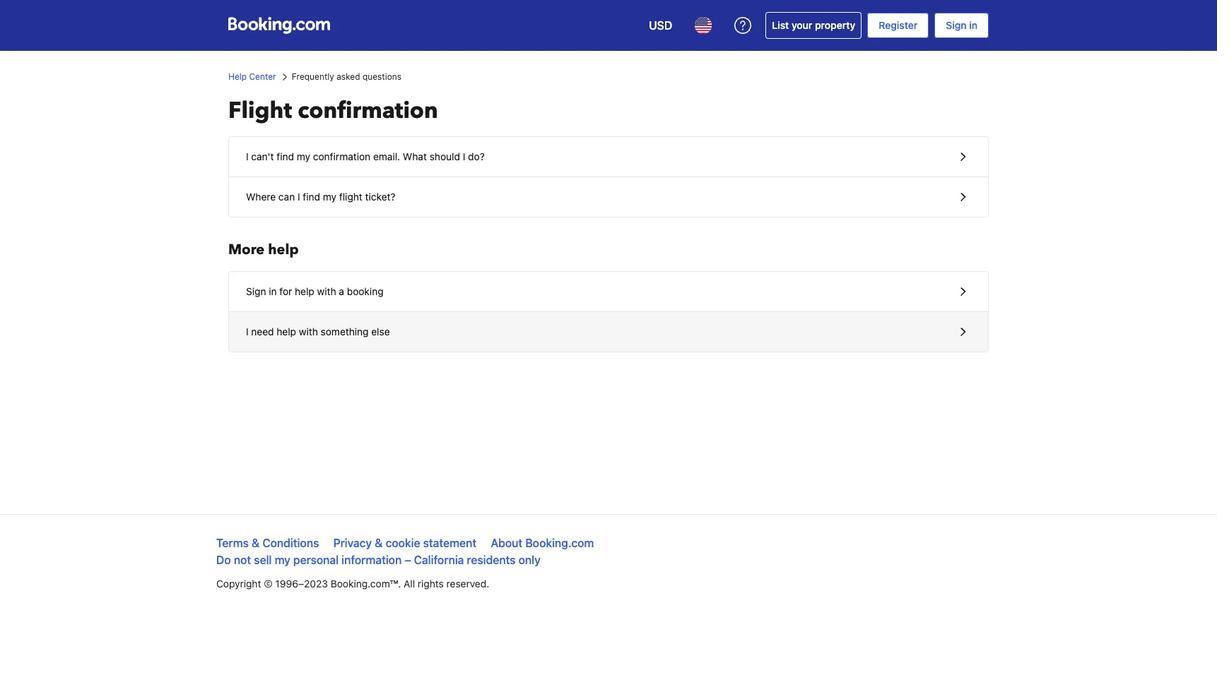 Task type: vqa. For each thing, say whether or not it's contained in the screenshot.
Privacy & cookie statement link
yes



Task type: describe. For each thing, give the bounding box(es) containing it.
frequently asked questions
[[292, 71, 401, 82]]

booking.com online hotel reservations image
[[228, 17, 330, 34]]

do not sell my personal information – california residents only link
[[216, 554, 541, 567]]

flight confirmation
[[228, 95, 438, 127]]

should
[[430, 151, 460, 163]]

booking.com
[[525, 537, 594, 550]]

sign in for help with a booking button
[[229, 272, 988, 312]]

i can't find my confirmation email. what should i do?
[[246, 151, 485, 163]]

help
[[228, 71, 247, 82]]

usd
[[649, 19, 672, 32]]

your
[[792, 19, 812, 31]]

flight
[[339, 191, 363, 203]]

privacy & cookie statement
[[333, 537, 476, 550]]

copyright © 1996–2023 booking.com™. all rights reserved.
[[216, 578, 489, 590]]

copyright
[[216, 578, 261, 590]]

only
[[519, 554, 541, 567]]

my inside button
[[297, 151, 310, 163]]

0 vertical spatial with
[[317, 286, 336, 298]]

privacy & cookie statement link
[[333, 537, 476, 550]]

–
[[405, 554, 411, 567]]

where can i find my flight ticket?
[[246, 191, 395, 203]]

privacy
[[333, 537, 372, 550]]

reserved.
[[446, 578, 489, 590]]

list your property
[[772, 19, 855, 31]]

i need help with something else
[[246, 326, 390, 338]]

sign for sign in
[[946, 19, 967, 31]]

residents
[[467, 554, 516, 567]]

0 vertical spatial confirmation
[[298, 95, 438, 127]]

about booking.com link
[[491, 537, 594, 550]]

confirmation inside button
[[313, 151, 371, 163]]

more
[[228, 240, 265, 259]]

do?
[[468, 151, 485, 163]]

& for privacy
[[375, 537, 383, 550]]

what
[[403, 151, 427, 163]]

cookie
[[386, 537, 420, 550]]

my inside "about booking.com do not sell my personal information – california residents only"
[[275, 554, 290, 567]]

not
[[234, 554, 251, 567]]

1996–2023
[[275, 578, 328, 590]]

email.
[[373, 151, 400, 163]]

something
[[321, 326, 369, 338]]

& for terms
[[252, 537, 260, 550]]

1 vertical spatial with
[[299, 326, 318, 338]]

find inside button
[[303, 191, 320, 203]]

can't
[[251, 151, 274, 163]]

in for sign in for help with a booking
[[269, 286, 277, 298]]

all
[[404, 578, 415, 590]]

terms & conditions link
[[216, 537, 319, 550]]

about
[[491, 537, 523, 550]]



Task type: locate. For each thing, give the bounding box(es) containing it.
a
[[339, 286, 344, 298]]

find right can at the top of the page
[[303, 191, 320, 203]]

2 vertical spatial help
[[277, 326, 296, 338]]

sign in
[[946, 19, 978, 31]]

1 vertical spatial my
[[323, 191, 337, 203]]

property
[[815, 19, 855, 31]]

with
[[317, 286, 336, 298], [299, 326, 318, 338]]

& up sell at left bottom
[[252, 537, 260, 550]]

help
[[268, 240, 299, 259], [295, 286, 314, 298], [277, 326, 296, 338]]

i need help with something else button
[[229, 312, 988, 352]]

list
[[772, 19, 789, 31]]

i left do?
[[463, 151, 465, 163]]

2 & from the left
[[375, 537, 383, 550]]

0 horizontal spatial &
[[252, 537, 260, 550]]

need
[[251, 326, 274, 338]]

asked
[[337, 71, 360, 82]]

sell
[[254, 554, 272, 567]]

conditions
[[262, 537, 319, 550]]

my inside button
[[323, 191, 337, 203]]

where can i find my flight ticket? button
[[229, 177, 988, 217]]

frequently
[[292, 71, 334, 82]]

0 horizontal spatial sign
[[246, 286, 266, 298]]

sign in for help with a booking link
[[229, 272, 988, 312]]

i left can't
[[246, 151, 249, 163]]

©
[[264, 578, 273, 590]]

1 & from the left
[[252, 537, 260, 550]]

sign
[[946, 19, 967, 31], [246, 286, 266, 298]]

sign left for
[[246, 286, 266, 298]]

1 horizontal spatial in
[[969, 19, 978, 31]]

& up do not sell my personal information – california residents only link
[[375, 537, 383, 550]]

i right can at the top of the page
[[298, 191, 300, 203]]

0 vertical spatial help
[[268, 240, 299, 259]]

california
[[414, 554, 464, 567]]

register link
[[867, 13, 929, 38]]

my down conditions
[[275, 554, 290, 567]]

in
[[969, 19, 978, 31], [269, 286, 277, 298]]

in inside sign in 'link'
[[969, 19, 978, 31]]

register
[[879, 19, 918, 31]]

in inside sign in for help with a booking link
[[269, 286, 277, 298]]

do
[[216, 554, 231, 567]]

0 horizontal spatial find
[[277, 151, 294, 163]]

my
[[297, 151, 310, 163], [323, 191, 337, 203], [275, 554, 290, 567]]

1 vertical spatial sign
[[246, 286, 266, 298]]

0 vertical spatial in
[[969, 19, 978, 31]]

more help
[[228, 240, 299, 259]]

questions
[[363, 71, 401, 82]]

sign inside 'link'
[[946, 19, 967, 31]]

1 vertical spatial in
[[269, 286, 277, 298]]

can
[[278, 191, 295, 203]]

2 horizontal spatial my
[[323, 191, 337, 203]]

0 horizontal spatial my
[[275, 554, 290, 567]]

sign inside button
[[246, 286, 266, 298]]

where
[[246, 191, 276, 203]]

terms & conditions
[[216, 537, 319, 550]]

1 horizontal spatial my
[[297, 151, 310, 163]]

terms
[[216, 537, 249, 550]]

2 vertical spatial my
[[275, 554, 290, 567]]

information
[[342, 554, 402, 567]]

0 horizontal spatial in
[[269, 286, 277, 298]]

center
[[249, 71, 276, 82]]

confirmation up flight
[[313, 151, 371, 163]]

my right can't
[[297, 151, 310, 163]]

&
[[252, 537, 260, 550], [375, 537, 383, 550]]

rights
[[418, 578, 444, 590]]

booking.com™.
[[331, 578, 401, 590]]

0 vertical spatial find
[[277, 151, 294, 163]]

1 horizontal spatial find
[[303, 191, 320, 203]]

sign for sign in for help with a booking
[[246, 286, 266, 298]]

usd button
[[640, 8, 681, 42]]

confirmation
[[298, 95, 438, 127], [313, 151, 371, 163]]

ticket?
[[365, 191, 395, 203]]

booking
[[347, 286, 384, 298]]

1 horizontal spatial &
[[375, 537, 383, 550]]

0 vertical spatial my
[[297, 151, 310, 163]]

find
[[277, 151, 294, 163], [303, 191, 320, 203]]

1 vertical spatial find
[[303, 191, 320, 203]]

my left flight
[[323, 191, 337, 203]]

help right need at the left of the page
[[277, 326, 296, 338]]

1 vertical spatial confirmation
[[313, 151, 371, 163]]

help center button
[[228, 71, 276, 83]]

find right can't
[[277, 151, 294, 163]]

1 vertical spatial help
[[295, 286, 314, 298]]

help right for
[[295, 286, 314, 298]]

help center
[[228, 71, 276, 82]]

i
[[246, 151, 249, 163], [463, 151, 465, 163], [298, 191, 300, 203], [246, 326, 249, 338]]

1 horizontal spatial sign
[[946, 19, 967, 31]]

sign in for help with a booking
[[246, 286, 384, 298]]

for
[[279, 286, 292, 298]]

i left need at the left of the page
[[246, 326, 249, 338]]

statement
[[423, 537, 476, 550]]

personal
[[293, 554, 339, 567]]

about booking.com do not sell my personal information – california residents only
[[216, 537, 594, 567]]

confirmation down questions
[[298, 95, 438, 127]]

list your property link
[[766, 12, 862, 39]]

flight
[[228, 95, 292, 127]]

in for sign in
[[969, 19, 978, 31]]

help right the more
[[268, 240, 299, 259]]

i can't find my confirmation email. what should i do? button
[[229, 137, 988, 177]]

sign in link
[[935, 13, 989, 38]]

0 vertical spatial sign
[[946, 19, 967, 31]]

with left a at the top
[[317, 286, 336, 298]]

else
[[371, 326, 390, 338]]

with left something
[[299, 326, 318, 338]]

sign right the register
[[946, 19, 967, 31]]

find inside button
[[277, 151, 294, 163]]



